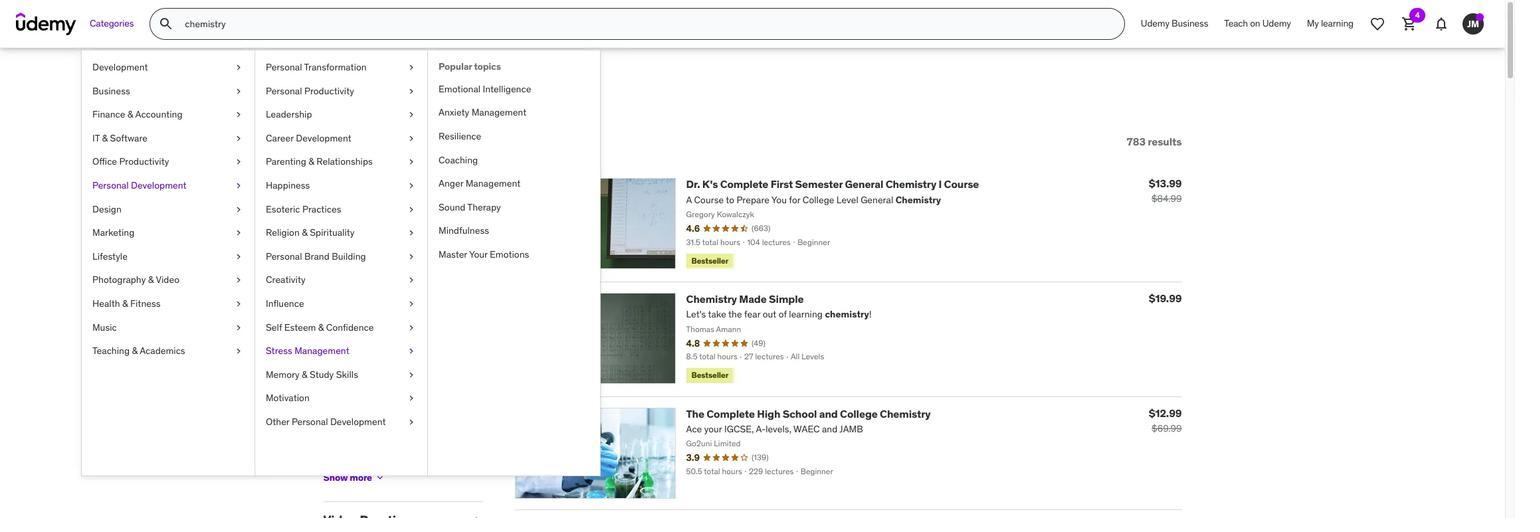 Task type: describe. For each thing, give the bounding box(es) containing it.
xsmall image for other personal development
[[406, 416, 417, 429]]

course
[[944, 178, 979, 191]]

4.5 & up (272)
[[389, 226, 449, 238]]

brand
[[304, 250, 330, 262]]

results for 783 results for "chemistry"
[[366, 78, 435, 106]]

anger management link
[[428, 172, 600, 196]]

language
[[323, 337, 382, 353]]

productivity for office productivity
[[119, 156, 169, 168]]

personal brand building link
[[255, 245, 427, 269]]

building
[[332, 250, 366, 262]]

anxiety
[[439, 107, 470, 119]]

udemy image
[[16, 13, 76, 35]]

mindfulness link
[[428, 220, 600, 243]]

academics
[[140, 345, 185, 357]]

photography & video
[[92, 274, 180, 286]]

skills
[[336, 369, 358, 381]]

& right the esteem
[[318, 321, 324, 333]]

school
[[783, 407, 817, 421]]

& for 4.5 & up (272)
[[404, 226, 410, 238]]

2 udemy from the left
[[1263, 17, 1292, 29]]

career
[[266, 132, 294, 144]]

categories
[[90, 17, 134, 29]]

1 vertical spatial chemistry
[[686, 292, 737, 306]]

notifications image
[[1434, 16, 1450, 32]]

783 for 783 results for "chemistry"
[[323, 78, 361, 106]]

creativity
[[266, 274, 306, 286]]

small image
[[332, 135, 345, 149]]

personal right other
[[292, 416, 328, 428]]

filter button
[[323, 121, 383, 162]]

1 udemy from the left
[[1141, 17, 1170, 29]]

popular
[[439, 60, 472, 72]]

xsmall image for music
[[233, 321, 244, 334]]

3.0 & up (571)
[[389, 297, 448, 309]]

783 results for "chemistry"
[[323, 78, 593, 106]]

हिन्दी
[[339, 421, 357, 433]]

personal transformation
[[266, 61, 367, 73]]

my learning link
[[1300, 8, 1362, 40]]

creativity link
[[255, 269, 427, 292]]

personal transformation link
[[255, 56, 427, 80]]

sound
[[439, 201, 466, 213]]

first
[[771, 178, 793, 191]]

0 vertical spatial business
[[1172, 17, 1209, 29]]

personal for personal transformation
[[266, 61, 302, 73]]

(272)
[[428, 226, 449, 238]]

ratings
[[323, 189, 369, 205]]

up for (571)
[[412, 297, 423, 309]]

simple
[[769, 292, 804, 306]]

motivation link
[[255, 387, 427, 411]]

k's
[[703, 178, 718, 191]]

development down motivation link
[[330, 416, 386, 428]]

the complete high school and college chemistry
[[686, 407, 931, 421]]

xsmall image for parenting & relationships
[[406, 156, 417, 169]]

xsmall image for leadership
[[406, 108, 417, 122]]

& for it & software
[[102, 132, 108, 144]]

2 small image from the top
[[470, 513, 483, 519]]

& for 3.5 & up (541)
[[404, 273, 410, 285]]

video
[[156, 274, 180, 286]]

teaching & academics
[[92, 345, 185, 357]]

productivity for personal productivity
[[304, 85, 354, 97]]

stress management link
[[255, 340, 427, 363]]

& for religion & spirituality
[[302, 227, 308, 239]]

xsmall image for personal development
[[233, 179, 244, 193]]

parenting & relationships
[[266, 156, 373, 168]]

office productivity link
[[82, 150, 255, 174]]

& for memory & study skills
[[302, 369, 308, 381]]

other personal development
[[266, 416, 386, 428]]

& for 4.0 & up (464)
[[404, 250, 410, 262]]

filter
[[348, 135, 374, 148]]

(16)
[[362, 421, 377, 433]]

esoteric
[[266, 203, 300, 215]]

i
[[939, 178, 942, 191]]

design
[[92, 203, 122, 215]]

personal development
[[92, 179, 187, 191]]

happiness
[[266, 179, 310, 191]]

dr.
[[686, 178, 700, 191]]

happiness link
[[255, 174, 427, 198]]

religion & spirituality
[[266, 227, 355, 239]]

career development
[[266, 132, 352, 144]]

management for anger management
[[466, 178, 521, 190]]

xsmall image for finance & accounting
[[233, 108, 244, 122]]

therapy
[[468, 201, 501, 213]]

religion
[[266, 227, 300, 239]]

emotional intelligence
[[439, 83, 531, 95]]

xsmall image for religion & spirituality
[[406, 227, 417, 240]]

sound therapy link
[[428, 196, 600, 220]]

development link
[[82, 56, 255, 80]]

health
[[92, 298, 120, 310]]

results for 783 results
[[1148, 135, 1182, 148]]

jm
[[1468, 18, 1480, 30]]

teach on udemy
[[1225, 17, 1292, 29]]

development down office productivity "link"
[[131, 179, 187, 191]]

1 small image from the top
[[470, 190, 483, 203]]

personal development link
[[82, 174, 255, 198]]

783 for 783 results
[[1127, 135, 1146, 148]]

xsmall image for motivation
[[406, 392, 417, 405]]

high
[[757, 407, 781, 421]]

show more button
[[323, 465, 386, 492]]

wishlist image
[[1370, 16, 1386, 32]]

other
[[266, 416, 290, 428]]

personal productivity link
[[255, 80, 427, 103]]

up for (541)
[[412, 273, 422, 285]]

general
[[845, 178, 884, 191]]

esoteric practices
[[266, 203, 341, 215]]

stress management element
[[427, 51, 600, 476]]

self
[[266, 321, 282, 333]]

my
[[1308, 17, 1320, 29]]

for
[[440, 78, 468, 106]]

master
[[439, 249, 467, 261]]

personal for personal development
[[92, 179, 129, 191]]

memory & study skills
[[266, 369, 358, 381]]

(571)
[[428, 297, 448, 309]]



Task type: locate. For each thing, give the bounding box(es) containing it.
business link
[[82, 80, 255, 103]]

xsmall image for show more
[[375, 473, 386, 484]]

xsmall image inside teaching & academics link
[[233, 345, 244, 358]]

4.0
[[389, 250, 402, 262]]

xsmall image inside the creativity link
[[406, 274, 417, 287]]

made
[[740, 292, 767, 306]]

1 horizontal spatial business
[[1172, 17, 1209, 29]]

up left (272)
[[412, 226, 422, 238]]

productivity down transformation
[[304, 85, 354, 97]]

3.5 & up (541)
[[389, 273, 447, 285]]

language button
[[323, 337, 459, 353]]

0 horizontal spatial 783
[[323, 78, 361, 106]]

it & software
[[92, 132, 148, 144]]

& right 4.5
[[404, 226, 410, 238]]

finance & accounting link
[[82, 103, 255, 127]]

business up finance
[[92, 85, 130, 97]]

xsmall image inside influence link
[[406, 298, 417, 311]]

xsmall image inside esoteric practices link
[[406, 203, 417, 216]]

0 horizontal spatial udemy
[[1141, 17, 1170, 29]]

photography
[[92, 274, 146, 286]]

xsmall image inside business link
[[233, 85, 244, 98]]

relationships
[[317, 156, 373, 168]]

xsmall image inside lifestyle link
[[233, 250, 244, 263]]

0 vertical spatial productivity
[[304, 85, 354, 97]]

sound therapy
[[439, 201, 501, 213]]

4
[[1416, 10, 1420, 20]]

& right it
[[102, 132, 108, 144]]

results up the $13.99
[[1148, 135, 1182, 148]]

it & software link
[[82, 127, 255, 150]]

& right finance
[[128, 108, 133, 120]]

1 vertical spatial management
[[466, 178, 521, 190]]

& for 3.0 & up (571)
[[404, 297, 410, 309]]

2 vertical spatial chemistry
[[880, 407, 931, 421]]

& for health & fitness
[[122, 298, 128, 310]]

chemistry left made
[[686, 292, 737, 306]]

xsmall image for marketing
[[233, 227, 244, 240]]

xsmall image for office productivity
[[233, 156, 244, 169]]

on
[[1251, 17, 1261, 29]]

college
[[840, 407, 878, 421]]

personal up the personal productivity
[[266, 61, 302, 73]]

up for (272)
[[412, 226, 422, 238]]

"chemistry"
[[473, 78, 593, 106]]

xsmall image for health & fitness
[[233, 298, 244, 311]]

xsmall image inside self esteem & confidence link
[[406, 321, 417, 334]]

Search for anything text field
[[182, 13, 1109, 35]]

the
[[686, 407, 705, 421]]

& for finance & accounting
[[128, 108, 133, 120]]

stress management
[[266, 345, 349, 357]]

1 horizontal spatial 783
[[1127, 135, 1146, 148]]

xsmall image inside personal transformation link
[[406, 61, 417, 74]]

1 vertical spatial small image
[[470, 513, 483, 519]]

show
[[323, 472, 348, 484]]

xsmall image inside religion & spirituality link
[[406, 227, 417, 240]]

0 vertical spatial 783
[[323, 78, 361, 106]]

xsmall image inside other personal development link
[[406, 416, 417, 429]]

xsmall image for photography & video
[[233, 274, 244, 287]]

practices
[[302, 203, 341, 215]]

my learning
[[1308, 17, 1354, 29]]

mindfulness
[[439, 225, 489, 237]]

personal for personal brand building
[[266, 250, 302, 262]]

up left (464)
[[412, 250, 423, 262]]

emotions
[[490, 249, 529, 261]]

emotional
[[439, 83, 481, 95]]

& left 'study'
[[302, 369, 308, 381]]

intelligence
[[483, 83, 531, 95]]

xsmall image for influence
[[406, 298, 417, 311]]

design link
[[82, 198, 255, 221]]

xsmall image inside motivation link
[[406, 392, 417, 405]]

ratings button
[[323, 189, 459, 205]]

0 vertical spatial complete
[[720, 178, 769, 191]]

xsmall image for business
[[233, 85, 244, 98]]

xsmall image for personal productivity
[[406, 85, 417, 98]]

chemistry for the complete high school and college chemistry
[[880, 407, 931, 421]]

3.5
[[389, 273, 402, 285]]

shopping cart with 4 items image
[[1402, 16, 1418, 32]]

dr. k's complete first semester general chemistry i course
[[686, 178, 979, 191]]

personal inside "link"
[[266, 250, 302, 262]]

783 inside status
[[1127, 135, 1146, 148]]

783
[[323, 78, 361, 106], [1127, 135, 1146, 148]]

management up 'study'
[[295, 345, 349, 357]]

music link
[[82, 316, 255, 340]]

topics
[[474, 60, 501, 72]]

personal down religion
[[266, 250, 302, 262]]

xsmall image inside stress management "link"
[[406, 345, 417, 358]]

anxiety management
[[439, 107, 527, 119]]

show more
[[323, 472, 372, 484]]

(541)
[[428, 273, 447, 285]]

4.0 & up (464)
[[389, 250, 450, 262]]

fitness
[[130, 298, 161, 310]]

chemistry right college
[[880, 407, 931, 421]]

& right 3.5
[[404, 273, 410, 285]]

resilience
[[439, 130, 482, 142]]

xsmall image inside development link
[[233, 61, 244, 74]]

teaching & academics link
[[82, 340, 255, 363]]

xsmall image for self esteem & confidence
[[406, 321, 417, 334]]

your
[[469, 249, 488, 261]]

1 vertical spatial results
[[1148, 135, 1182, 148]]

0 horizontal spatial productivity
[[119, 156, 169, 168]]

xsmall image inside show more button
[[375, 473, 386, 484]]

semester
[[796, 178, 843, 191]]

xsmall image inside personal brand building "link"
[[406, 250, 417, 263]]

0 vertical spatial results
[[366, 78, 435, 106]]

memory
[[266, 369, 300, 381]]

photography & video link
[[82, 269, 255, 292]]

xsmall image for lifestyle
[[233, 250, 244, 263]]

business left teach
[[1172, 17, 1209, 29]]

office productivity
[[92, 156, 169, 168]]

& for parenting & relationships
[[309, 156, 314, 168]]

small image
[[470, 190, 483, 203], [470, 513, 483, 519]]

हिन्दी (16)
[[339, 421, 377, 433]]

xsmall image inside office productivity "link"
[[233, 156, 244, 169]]

xsmall image inside music 'link'
[[233, 321, 244, 334]]

coaching
[[439, 154, 478, 166]]

up left (541)
[[412, 273, 422, 285]]

& left the video
[[148, 274, 154, 286]]

xsmall image for personal transformation
[[406, 61, 417, 74]]

up for (464)
[[412, 250, 423, 262]]

& down the career development
[[309, 156, 314, 168]]

anger management
[[439, 178, 521, 190]]

& for teaching & academics
[[132, 345, 138, 357]]

xsmall image inside marketing "link"
[[233, 227, 244, 240]]

chemistry left i
[[886, 178, 937, 191]]

& right religion
[[302, 227, 308, 239]]

1 vertical spatial business
[[92, 85, 130, 97]]

complete right k's
[[720, 178, 769, 191]]

1 horizontal spatial udemy
[[1263, 17, 1292, 29]]

xsmall image for stress management
[[406, 345, 417, 358]]

xsmall image inside career development link
[[406, 132, 417, 145]]

& inside 'link'
[[148, 274, 154, 286]]

popular topics
[[439, 60, 501, 72]]

management for anxiety management
[[472, 107, 527, 119]]

results inside status
[[1148, 135, 1182, 148]]

xsmall image for teaching & academics
[[233, 345, 244, 358]]

0 horizontal spatial business
[[92, 85, 130, 97]]

management inside "link"
[[295, 345, 349, 357]]

you have alerts image
[[1477, 13, 1485, 21]]

xsmall image for it & software
[[233, 132, 244, 145]]

development
[[92, 61, 148, 73], [296, 132, 352, 144], [131, 179, 187, 191], [330, 416, 386, 428]]

productivity up personal development
[[119, 156, 169, 168]]

business
[[1172, 17, 1209, 29], [92, 85, 130, 97]]

finance & accounting
[[92, 108, 183, 120]]

& right 3.0
[[404, 297, 410, 309]]

stress
[[266, 345, 292, 357]]

udemy business link
[[1133, 8, 1217, 40]]

productivity inside "link"
[[119, 156, 169, 168]]

0 vertical spatial small image
[[470, 190, 483, 203]]

other personal development link
[[255, 411, 427, 434]]

the complete high school and college chemistry link
[[686, 407, 931, 421]]

up left the (571)
[[412, 297, 423, 309]]

complete right the
[[707, 407, 755, 421]]

xsmall image inside it & software link
[[233, 132, 244, 145]]

0 vertical spatial management
[[472, 107, 527, 119]]

transformation
[[304, 61, 367, 73]]

xsmall image for personal brand building
[[406, 250, 417, 263]]

anxiety management link
[[428, 101, 600, 125]]

xsmall image inside the finance & accounting link
[[233, 108, 244, 122]]

1 vertical spatial 783
[[1127, 135, 1146, 148]]

xsmall image for happiness
[[406, 179, 417, 193]]

4.5
[[389, 226, 402, 238]]

coaching link
[[428, 149, 600, 172]]

1 vertical spatial productivity
[[119, 156, 169, 168]]

$13.99
[[1149, 177, 1182, 190]]

xsmall image inside happiness link
[[406, 179, 417, 193]]

personal productivity
[[266, 85, 354, 97]]

xsmall image inside health & fitness link
[[233, 298, 244, 311]]

xsmall image inside leadership link
[[406, 108, 417, 122]]

783 results status
[[1127, 135, 1182, 148]]

xsmall image inside personal development link
[[233, 179, 244, 193]]

office
[[92, 156, 117, 168]]

spirituality
[[310, 227, 355, 239]]

2 vertical spatial management
[[295, 345, 349, 357]]

1 vertical spatial complete
[[707, 407, 755, 421]]

results
[[366, 78, 435, 106], [1148, 135, 1182, 148]]

personal for personal productivity
[[266, 85, 302, 97]]

(464)
[[428, 250, 450, 262]]

results left for at the top of page
[[366, 78, 435, 106]]

parenting
[[266, 156, 306, 168]]

self esteem & confidence link
[[255, 316, 427, 340]]

& right health
[[122, 298, 128, 310]]

xsmall image for memory & study skills
[[406, 369, 417, 382]]

xsmall image for esoteric practices
[[406, 203, 417, 216]]

1 horizontal spatial results
[[1148, 135, 1182, 148]]

0 vertical spatial chemistry
[[886, 178, 937, 191]]

0 horizontal spatial results
[[366, 78, 435, 106]]

xsmall image for creativity
[[406, 274, 417, 287]]

1 horizontal spatial productivity
[[304, 85, 354, 97]]

management up therapy
[[466, 178, 521, 190]]

master your emotions link
[[428, 243, 600, 267]]

xsmall image inside design link
[[233, 203, 244, 216]]

chemistry for dr. k's complete first semester general chemistry i course
[[886, 178, 937, 191]]

udemy business
[[1141, 17, 1209, 29]]

health & fitness link
[[82, 292, 255, 316]]

xsmall image inside the memory & study skills link
[[406, 369, 417, 382]]

learning
[[1322, 17, 1354, 29]]

xsmall image for development
[[233, 61, 244, 74]]

xsmall image inside 'personal productivity' link
[[406, 85, 417, 98]]

$12.99 $69.99
[[1149, 407, 1182, 434]]

music
[[92, 321, 117, 333]]

& right teaching
[[132, 345, 138, 357]]

management down intelligence
[[472, 107, 527, 119]]

self esteem & confidence
[[266, 321, 374, 333]]

motivation
[[266, 392, 310, 404]]

management for stress management
[[295, 345, 349, 357]]

development up parenting & relationships
[[296, 132, 352, 144]]

chemistry made simple link
[[686, 292, 804, 306]]

xsmall image inside parenting & relationships link
[[406, 156, 417, 169]]

& right 4.0
[[404, 250, 410, 262]]

xsmall image
[[233, 85, 244, 98], [406, 85, 417, 98], [233, 108, 244, 122], [406, 108, 417, 122], [233, 156, 244, 169], [406, 156, 417, 169], [233, 227, 244, 240], [233, 298, 244, 311], [406, 298, 417, 311], [406, 321, 417, 334], [406, 369, 417, 382], [323, 375, 334, 386], [406, 392, 417, 405], [323, 399, 334, 410], [406, 416, 417, 429], [323, 446, 334, 457], [375, 473, 386, 484]]

marketing
[[92, 227, 135, 239]]

productivity
[[304, 85, 354, 97], [119, 156, 169, 168]]

xsmall image inside the photography & video 'link'
[[233, 274, 244, 287]]

xsmall image for career development
[[406, 132, 417, 145]]

xsmall image
[[233, 61, 244, 74], [406, 61, 417, 74], [233, 132, 244, 145], [406, 132, 417, 145], [233, 179, 244, 193], [406, 179, 417, 193], [233, 203, 244, 216], [406, 203, 417, 216], [406, 227, 417, 240], [233, 250, 244, 263], [406, 250, 417, 263], [233, 274, 244, 287], [406, 274, 417, 287], [233, 321, 244, 334], [233, 345, 244, 358], [406, 345, 417, 358], [323, 423, 334, 433]]

personal up design
[[92, 179, 129, 191]]

& for photography & video
[[148, 274, 154, 286]]

$13.99 $84.99
[[1149, 177, 1182, 205]]

submit search image
[[158, 16, 174, 32]]

personal up leadership
[[266, 85, 302, 97]]

xsmall image for design
[[233, 203, 244, 216]]

development down categories dropdown button
[[92, 61, 148, 73]]

anger
[[439, 178, 464, 190]]



Task type: vqa. For each thing, say whether or not it's contained in the screenshot.
up
yes



